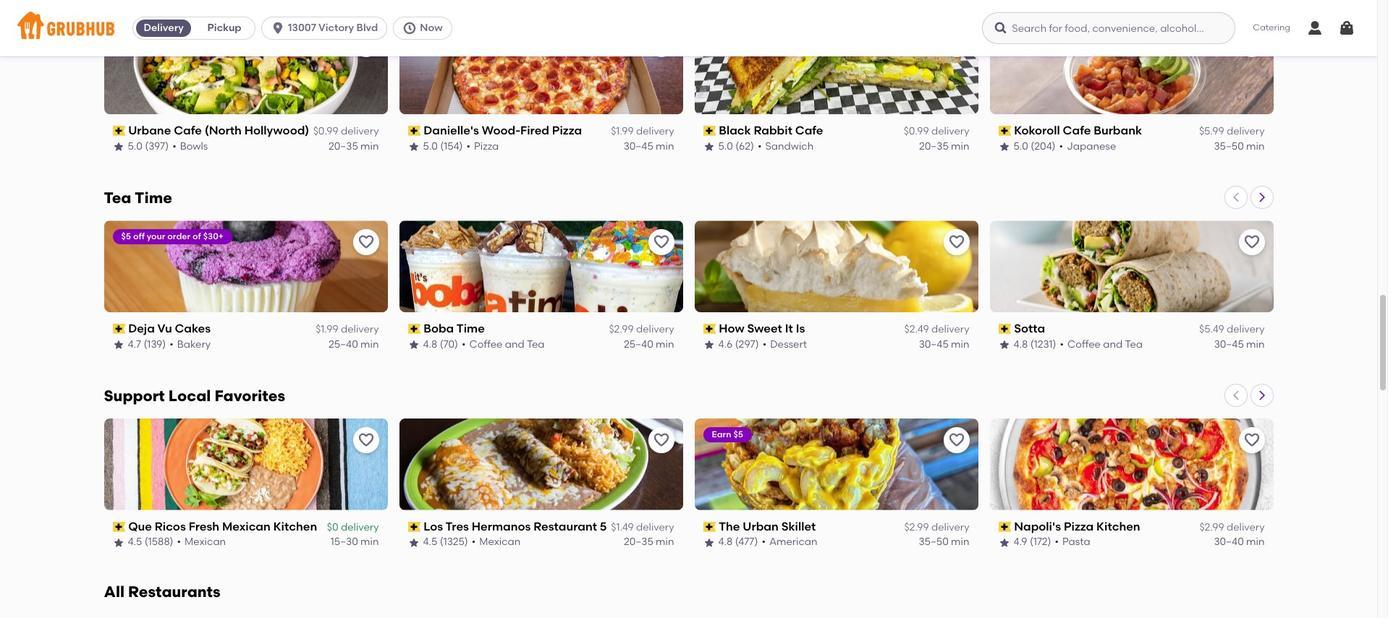 Task type: describe. For each thing, give the bounding box(es) containing it.
japanese
[[1067, 140, 1117, 153]]

mexican for que ricos fresh mexican kitchen
[[185, 537, 226, 549]]

delivery for urbane cafe (north hollywood)
[[341, 126, 379, 138]]

order for cafe
[[1054, 33, 1077, 44]]

• for danielle's wood-fired pizza
[[467, 140, 471, 153]]

$17+
[[1089, 33, 1107, 44]]

american
[[770, 537, 818, 549]]

• coffee and tea for sotta
[[1060, 339, 1143, 351]]

13007 victory blvd
[[288, 22, 378, 34]]

save this restaurant image for danielle's wood-fired pizza
[[653, 36, 670, 53]]

coffee for boba time
[[470, 339, 503, 351]]

$0
[[327, 522, 339, 534]]

que ricos fresh mexican kitchen
[[128, 520, 317, 534]]

mexican for los tres hermanos restaurant 5
[[479, 537, 521, 549]]

4.5 for que ricos fresh mexican kitchen
[[128, 537, 142, 549]]

subscription pass image for black rabbit cafe
[[703, 126, 716, 136]]

urban
[[743, 520, 779, 534]]

$1.99 delivery for danielle's wood-fired pizza
[[611, 126, 674, 138]]

your for deja
[[147, 232, 165, 242]]

1 kitchen from the left
[[273, 520, 317, 534]]

$1.99 for danielle's wood-fired pizza
[[611, 126, 634, 138]]

urbane cafe (north hollywood)
[[128, 124, 309, 138]]

los
[[424, 520, 443, 534]]

of for burbank
[[1079, 33, 1087, 44]]

subscription pass image for kokoroll cafe burbank
[[999, 126, 1012, 136]]

min for que ricos fresh mexican kitchen
[[361, 537, 379, 549]]

25–40 min for boba time
[[624, 339, 674, 351]]

5.0 for black rabbit cafe
[[719, 140, 733, 153]]

your for kokoroll
[[1033, 33, 1052, 44]]

boba
[[424, 322, 454, 336]]

1 horizontal spatial svg image
[[1307, 20, 1324, 37]]

restaurant
[[534, 520, 597, 534]]

min for urbane cafe (north hollywood)
[[361, 140, 379, 153]]

• sandwich
[[758, 140, 814, 153]]

min for deja vu cakes
[[361, 339, 379, 351]]

burbank
[[1094, 124, 1143, 138]]

time for tea time
[[135, 189, 172, 207]]

• coffee and tea for boba time
[[462, 339, 545, 351]]

support local favorites
[[104, 387, 285, 405]]

$5.99 delivery
[[1200, 126, 1265, 138]]

sotta
[[1014, 322, 1046, 336]]

black
[[719, 124, 751, 138]]

35–50 for kokoroll cafe burbank
[[1214, 140, 1244, 153]]

(154)
[[440, 140, 463, 153]]

20–35 for urbane cafe (north hollywood)
[[329, 140, 358, 153]]

tres
[[446, 520, 469, 534]]

4.8 (1231)
[[1014, 339, 1057, 351]]

0 horizontal spatial tea
[[104, 189, 131, 207]]

$5.49 delivery
[[1200, 324, 1265, 336]]

sweet
[[747, 322, 783, 336]]

que ricos fresh mexican kitchen logo image
[[104, 419, 388, 511]]

(297)
[[735, 339, 759, 351]]

napoli's pizza kitchen
[[1014, 520, 1141, 534]]

is
[[796, 322, 805, 336]]

the urban skillet
[[719, 520, 816, 534]]

earn
[[712, 430, 732, 440]]

los tres hermanos restaurant 5 logo image
[[399, 419, 683, 511]]

15–30
[[331, 537, 358, 549]]

napoli's
[[1014, 520, 1061, 534]]

earn $5
[[712, 430, 743, 440]]

danielle's
[[424, 124, 479, 138]]

the urban skillet logo image
[[695, 419, 978, 511]]

how
[[719, 322, 745, 336]]

(1325)
[[440, 537, 468, 549]]

13007
[[288, 22, 316, 34]]

pickup
[[207, 22, 242, 34]]

35–50 min for the urban skillet
[[919, 537, 970, 549]]

fresh
[[189, 520, 219, 534]]

$2.99 delivery for boba time
[[609, 324, 674, 336]]

4.8 for boba time
[[423, 339, 438, 351]]

2 horizontal spatial 30–45 min
[[1215, 339, 1265, 351]]

• for que ricos fresh mexican kitchen
[[177, 537, 181, 549]]

4.5 (1325)
[[423, 537, 468, 549]]

delivery for how sweet it is
[[932, 324, 970, 336]]

how sweet it is
[[719, 322, 805, 336]]

5.0 (62)
[[719, 140, 754, 153]]

20–35 for los tres hermanos restaurant 5
[[624, 537, 654, 549]]

off for deja vu cakes
[[133, 232, 145, 242]]

the
[[719, 520, 740, 534]]

los tres hermanos restaurant 5
[[424, 520, 607, 534]]

cakes
[[175, 322, 211, 336]]

blvd
[[357, 22, 378, 34]]

urbane cafe (north hollywood) logo image
[[104, 23, 388, 114]]

$5.49
[[1200, 324, 1225, 336]]

delivery for que ricos fresh mexican kitchen
[[341, 522, 379, 534]]

bakery
[[177, 339, 211, 351]]

• mexican for hermanos
[[472, 537, 521, 549]]

$5 off your order of $30+
[[121, 232, 224, 242]]

(1588)
[[145, 537, 173, 549]]

• for sotta
[[1060, 339, 1064, 351]]

25–40 min for deja vu cakes
[[329, 339, 379, 351]]

4.6
[[719, 339, 733, 351]]

delivery
[[144, 22, 184, 34]]

now button
[[393, 17, 458, 40]]

all restaurants
[[104, 583, 221, 601]]

pickup button
[[194, 17, 255, 40]]

deja
[[128, 322, 155, 336]]

delivery for los tres hermanos restaurant 5
[[636, 522, 674, 534]]

urbane
[[128, 124, 171, 138]]

0 vertical spatial $5
[[121, 232, 131, 242]]

• for boba time
[[462, 339, 466, 351]]

4.5 for los tres hermanos restaurant 5
[[423, 537, 438, 549]]

2 horizontal spatial svg image
[[1339, 20, 1356, 37]]

$2.49
[[905, 324, 929, 336]]

delivery for deja vu cakes
[[341, 324, 379, 336]]

4.8 (70)
[[423, 339, 458, 351]]

and for boba time
[[505, 339, 525, 351]]

mexican right fresh
[[222, 520, 271, 534]]

coffee for sotta
[[1068, 339, 1101, 351]]

• for deja vu cakes
[[170, 339, 174, 351]]

catering button
[[1243, 12, 1301, 45]]

and for sotta
[[1104, 339, 1123, 351]]

$2.99 for boba time
[[609, 324, 634, 336]]

2 cafe from the left
[[795, 124, 824, 138]]

star icon image for boba time
[[408, 339, 420, 351]]

5.0 (154)
[[423, 140, 463, 153]]

star icon image for los tres hermanos restaurant 5
[[408, 538, 420, 549]]

min for los tres hermanos restaurant 5
[[656, 537, 674, 549]]

2 kitchen from the left
[[1097, 520, 1141, 534]]

• bowls
[[172, 140, 208, 153]]

$2.49 delivery
[[905, 324, 970, 336]]

danielle's wood-fired pizza
[[424, 124, 582, 138]]

star icon image for urbane cafe (north hollywood)
[[113, 141, 124, 153]]

5.0 for urbane cafe (north hollywood)
[[128, 140, 143, 153]]

star icon image for danielle's wood-fired pizza
[[408, 141, 420, 153]]

35–50 for the urban skillet
[[919, 537, 949, 549]]

15–30 min
[[331, 537, 379, 549]]

min for boba time
[[656, 339, 674, 351]]

delivery button
[[133, 17, 194, 40]]

star icon image for kokoroll cafe burbank
[[999, 141, 1010, 153]]

sotta logo image
[[990, 221, 1274, 313]]

deja vu cakes
[[128, 322, 211, 336]]

$2.99 for napoli's pizza kitchen
[[1200, 522, 1225, 534]]

(204)
[[1031, 140, 1056, 153]]

skillet
[[782, 520, 816, 534]]

tea for sotta
[[1125, 339, 1143, 351]]

4.5 (1588)
[[128, 537, 173, 549]]

delivery for napoli's pizza kitchen
[[1227, 522, 1265, 534]]

(70)
[[440, 339, 458, 351]]

black rabbit cafe
[[719, 124, 824, 138]]

caret left icon image for support local favorites
[[1230, 390, 1242, 402]]

kokoroll
[[1014, 124, 1060, 138]]

min for black rabbit cafe
[[951, 140, 970, 153]]



Task type: locate. For each thing, give the bounding box(es) containing it.
$30+
[[203, 232, 224, 242]]

1 vertical spatial off
[[133, 232, 145, 242]]

star icon image left 4.5 (1588)
[[113, 538, 124, 549]]

off down tea time
[[133, 232, 145, 242]]

1 vertical spatial $1.99
[[316, 324, 339, 336]]

star icon image left 4.8 (1231)
[[999, 339, 1010, 351]]

0 horizontal spatial $0.99 delivery
[[313, 126, 379, 138]]

1 vertical spatial of
[[193, 232, 201, 242]]

2 horizontal spatial 30–45
[[1215, 339, 1244, 351]]

30–45 min for pizza
[[624, 140, 674, 153]]

1 vertical spatial $5
[[734, 430, 743, 440]]

2 horizontal spatial 20–35
[[919, 140, 949, 153]]

2 horizontal spatial tea
[[1125, 339, 1143, 351]]

wood-
[[482, 124, 521, 138]]

time up $5 off your order of $30+
[[135, 189, 172, 207]]

1 horizontal spatial • mexican
[[472, 537, 521, 549]]

subscription pass image left how
[[703, 325, 716, 335]]

• right (62)
[[758, 140, 762, 153]]

1 horizontal spatial and
[[1104, 339, 1123, 351]]

4.8 down boba
[[423, 339, 438, 351]]

35–50 min for kokoroll cafe burbank
[[1214, 140, 1265, 153]]

0 vertical spatial of
[[1079, 33, 1087, 44]]

star icon image left 5.0 (397)
[[113, 141, 124, 153]]

caret right icon image
[[1256, 192, 1268, 203], [1256, 390, 1268, 402]]

$3
[[1007, 33, 1017, 44]]

2 horizontal spatial cafe
[[1063, 124, 1091, 138]]

coffee down the boba time
[[470, 339, 503, 351]]

order for vu
[[167, 232, 191, 242]]

2 25–40 from the left
[[624, 339, 654, 351]]

1 horizontal spatial 35–50
[[1214, 140, 1244, 153]]

1 vertical spatial 35–50
[[919, 537, 949, 549]]

hermanos
[[472, 520, 531, 534]]

star icon image for the urban skillet
[[703, 538, 715, 549]]

delivery for sotta
[[1227, 324, 1265, 336]]

1 vertical spatial order
[[167, 232, 191, 242]]

min
[[361, 140, 379, 153], [656, 140, 674, 153], [951, 140, 970, 153], [1247, 140, 1265, 153], [361, 339, 379, 351], [656, 339, 674, 351], [951, 339, 970, 351], [1247, 339, 1265, 351], [361, 537, 379, 549], [656, 537, 674, 549], [951, 537, 970, 549], [1247, 537, 1265, 549]]

1 vertical spatial pizza
[[474, 140, 499, 153]]

1 horizontal spatial $1.99 delivery
[[611, 126, 674, 138]]

• mexican down fresh
[[177, 537, 226, 549]]

of left '$17+'
[[1079, 33, 1087, 44]]

restaurants
[[128, 583, 221, 601]]

2 4.5 from the left
[[423, 537, 438, 549]]

cafe for kokoroll
[[1063, 124, 1091, 138]]

support
[[104, 387, 165, 405]]

1 horizontal spatial pizza
[[552, 124, 582, 138]]

13007 victory blvd button
[[261, 17, 393, 40]]

star icon image for how sweet it is
[[703, 339, 715, 351]]

caret left icon image down $5.99 delivery
[[1230, 192, 1242, 203]]

$5
[[121, 232, 131, 242], [734, 430, 743, 440]]

of left the $30+ at top
[[193, 232, 201, 242]]

5.0 for danielle's wood-fired pizza
[[423, 140, 438, 153]]

subscription pass image left napoli's
[[999, 523, 1012, 533]]

• down deja vu cakes
[[170, 339, 174, 351]]

1 horizontal spatial $1.99
[[611, 126, 634, 138]]

caret left icon image for tea time
[[1230, 192, 1242, 203]]

star icon image left 5.0 (154)
[[408, 141, 420, 153]]

save this restaurant image
[[357, 36, 375, 53], [653, 36, 670, 53], [653, 234, 670, 251], [948, 432, 965, 450]]

subscription pass image for los tres hermanos restaurant 5
[[408, 523, 421, 533]]

1 horizontal spatial • coffee and tea
[[1060, 339, 1143, 351]]

subscription pass image for the urban skillet
[[703, 523, 716, 533]]

1 horizontal spatial $0.99 delivery
[[904, 126, 970, 138]]

tea for boba time
[[527, 339, 545, 351]]

off for kokoroll cafe burbank
[[1019, 33, 1031, 44]]

0 horizontal spatial svg image
[[403, 21, 417, 35]]

2 caret left icon image from the top
[[1230, 390, 1242, 402]]

1 horizontal spatial time
[[457, 322, 485, 336]]

min for how sweet it is
[[951, 339, 970, 351]]

• down urban
[[762, 537, 766, 549]]

20–35 for black rabbit cafe
[[919, 140, 949, 153]]

star icon image left 5.0 (204)
[[999, 141, 1010, 153]]

pizza down wood-
[[474, 140, 499, 153]]

1 horizontal spatial cafe
[[795, 124, 824, 138]]

delivery for the urban skillet
[[932, 522, 970, 534]]

2 caret right icon image from the top
[[1256, 390, 1268, 402]]

svg image inside 13007 victory blvd button
[[271, 21, 285, 35]]

2 5.0 from the left
[[423, 140, 438, 153]]

subscription pass image left deja
[[113, 325, 125, 335]]

2 • coffee and tea from the left
[[1060, 339, 1143, 351]]

• dessert
[[763, 339, 807, 351]]

0 vertical spatial pizza
[[552, 124, 582, 138]]

and right (1231)
[[1104, 339, 1123, 351]]

min for napoli's pizza kitchen
[[1247, 537, 1265, 549]]

0 horizontal spatial 35–50 min
[[919, 537, 970, 549]]

$2.99
[[609, 324, 634, 336], [905, 522, 929, 534], [1200, 522, 1225, 534]]

and
[[505, 339, 525, 351], [1104, 339, 1123, 351]]

delivery for boba time
[[636, 324, 674, 336]]

pizza for • pizza
[[474, 140, 499, 153]]

mexican
[[222, 520, 271, 534], [185, 537, 226, 549], [479, 537, 521, 549]]

• right (397)
[[172, 140, 176, 153]]

2 vertical spatial pizza
[[1064, 520, 1094, 534]]

0 horizontal spatial off
[[133, 232, 145, 242]]

• for napoli's pizza kitchen
[[1055, 537, 1059, 549]]

4.8 for the urban skillet
[[719, 537, 733, 549]]

$2.99 for the urban skillet
[[905, 522, 929, 534]]

time for boba time
[[457, 322, 485, 336]]

$0 delivery
[[327, 522, 379, 534]]

caret right icon image for support local favorites
[[1256, 390, 1268, 402]]

• right (70) on the left bottom of page
[[462, 339, 466, 351]]

5.0 (397)
[[128, 140, 169, 153]]

1 horizontal spatial kitchen
[[1097, 520, 1141, 534]]

of for cakes
[[193, 232, 201, 242]]

of
[[1079, 33, 1087, 44], [193, 232, 201, 242]]

vu
[[157, 322, 172, 336]]

subscription pass image left urbane
[[113, 126, 125, 136]]

subscription pass image for how sweet it is
[[703, 325, 716, 335]]

subscription pass image left boba
[[408, 325, 421, 335]]

napoli's pizza kitchen logo image
[[990, 419, 1274, 511]]

25–40 for boba time
[[624, 339, 654, 351]]

2 horizontal spatial $2.99 delivery
[[1200, 522, 1265, 534]]

1 horizontal spatial order
[[1054, 33, 1077, 44]]

and right (70) on the left bottom of page
[[505, 339, 525, 351]]

30–45
[[624, 140, 654, 153], [919, 339, 949, 351], [1215, 339, 1244, 351]]

time up (70) on the left bottom of page
[[457, 322, 485, 336]]

svg image
[[271, 21, 285, 35], [994, 21, 1009, 35]]

cafe for urbane
[[174, 124, 202, 138]]

star icon image left 4.7
[[113, 339, 124, 351]]

2 horizontal spatial 20–35 min
[[919, 140, 970, 153]]

kitchen left "$0"
[[273, 520, 317, 534]]

1 vertical spatial 35–50 min
[[919, 537, 970, 549]]

0 horizontal spatial $2.99 delivery
[[609, 324, 674, 336]]

subscription pass image for deja vu cakes
[[113, 325, 125, 335]]

1 horizontal spatial $2.99
[[905, 522, 929, 534]]

favorites
[[215, 387, 285, 405]]

$5 right earn
[[734, 430, 743, 440]]

1 horizontal spatial tea
[[527, 339, 545, 351]]

1 $0.99 from the left
[[313, 126, 339, 138]]

caret left icon image
[[1230, 192, 1242, 203], [1230, 390, 1242, 402]]

subscription pass image for boba time
[[408, 325, 421, 335]]

star icon image left 4.9
[[999, 538, 1010, 549]]

$2.99 delivery for the urban skillet
[[905, 522, 970, 534]]

• right (154)
[[467, 140, 471, 153]]

3 cafe from the left
[[1063, 124, 1091, 138]]

$0.99 delivery for black rabbit cafe
[[904, 126, 970, 138]]

1 horizontal spatial 25–40 min
[[624, 339, 674, 351]]

subscription pass image left the kokoroll
[[999, 126, 1012, 136]]

• mexican
[[177, 537, 226, 549], [472, 537, 521, 549]]

0 vertical spatial your
[[1033, 33, 1052, 44]]

cafe
[[174, 124, 202, 138], [795, 124, 824, 138], [1063, 124, 1091, 138]]

$5 down tea time
[[121, 232, 131, 242]]

subscription pass image left black
[[703, 126, 716, 136]]

$0.99 for black rabbit cafe
[[904, 126, 929, 138]]

subscription pass image left los
[[408, 523, 421, 533]]

2 and from the left
[[1104, 339, 1123, 351]]

subscription pass image for danielle's wood-fired pizza
[[408, 126, 421, 136]]

0 horizontal spatial of
[[193, 232, 201, 242]]

$2.99 delivery for napoli's pizza kitchen
[[1200, 522, 1265, 534]]

deja vu cakes logo image
[[104, 221, 388, 313]]

fired
[[521, 124, 549, 138]]

• for urbane cafe (north hollywood)
[[172, 140, 176, 153]]

• for the urban skillet
[[762, 537, 766, 549]]

20–35
[[329, 140, 358, 153], [919, 140, 949, 153], [624, 537, 654, 549]]

2 • mexican from the left
[[472, 537, 521, 549]]

1 horizontal spatial 20–35
[[624, 537, 654, 549]]

20–35 min for black rabbit cafe
[[919, 140, 970, 153]]

caret right icon image for tea time
[[1256, 192, 1268, 203]]

star icon image left 5.0 (62)
[[703, 141, 715, 153]]

kitchen down napoli's pizza kitchen logo at the bottom right of the page
[[1097, 520, 1141, 534]]

0 horizontal spatial time
[[135, 189, 172, 207]]

subscription pass image left que
[[113, 523, 125, 533]]

0 horizontal spatial 35–50
[[919, 537, 949, 549]]

coffee right (1231)
[[1068, 339, 1101, 351]]

1 horizontal spatial your
[[1033, 33, 1052, 44]]

order left the $30+ at top
[[167, 232, 191, 242]]

0 horizontal spatial cafe
[[174, 124, 202, 138]]

4.8 (477)
[[719, 537, 758, 549]]

1 horizontal spatial coffee
[[1068, 339, 1101, 351]]

danielle's wood-fired pizza logo image
[[399, 23, 683, 114]]

4.6 (297)
[[719, 339, 759, 351]]

it
[[785, 322, 793, 336]]

5.0 left (204)
[[1014, 140, 1029, 153]]

pizza for napoli's pizza kitchen
[[1064, 520, 1094, 534]]

0 horizontal spatial 20–35 min
[[329, 140, 379, 153]]

• down ricos
[[177, 537, 181, 549]]

1 vertical spatial caret left icon image
[[1230, 390, 1242, 402]]

4 5.0 from the left
[[1014, 140, 1029, 153]]

• pizza
[[467, 140, 499, 153]]

pizza right fired
[[552, 124, 582, 138]]

• japanese
[[1060, 140, 1117, 153]]

$5.99
[[1200, 126, 1225, 138]]

boba time
[[424, 322, 485, 336]]

time
[[135, 189, 172, 207], [457, 322, 485, 336]]

subscription pass image left sotta
[[999, 325, 1012, 335]]

(172)
[[1030, 537, 1051, 549]]

svg image
[[1307, 20, 1324, 37], [1339, 20, 1356, 37], [403, 21, 417, 35]]

1 caret right icon image from the top
[[1256, 192, 1268, 203]]

1 vertical spatial time
[[457, 322, 485, 336]]

• down the sweet
[[763, 339, 767, 351]]

coffee
[[470, 339, 503, 351], [1068, 339, 1101, 351]]

(397)
[[145, 140, 169, 153]]

1 horizontal spatial 4.5
[[423, 537, 438, 549]]

local
[[169, 387, 211, 405]]

subscription pass image for que ricos fresh mexican kitchen
[[113, 523, 125, 533]]

5.0 down black
[[719, 140, 733, 153]]

subscription pass image
[[408, 126, 421, 136], [703, 126, 716, 136], [408, 325, 421, 335], [999, 325, 1012, 335], [113, 523, 125, 533], [703, 523, 716, 533]]

2 svg image from the left
[[994, 21, 1009, 35]]

mexican down fresh
[[185, 537, 226, 549]]

• mexican down hermanos
[[472, 537, 521, 549]]

0 horizontal spatial 25–40 min
[[329, 339, 379, 351]]

sandwich
[[766, 140, 814, 153]]

1 4.5 from the left
[[128, 537, 142, 549]]

3 5.0 from the left
[[719, 140, 733, 153]]

• mexican for fresh
[[177, 537, 226, 549]]

• bakery
[[170, 339, 211, 351]]

4.7
[[128, 339, 141, 351]]

1 cafe from the left
[[174, 124, 202, 138]]

black rabbit cafe logo image
[[695, 23, 978, 114]]

• coffee and tea right (1231)
[[1060, 339, 1143, 351]]

1 • coffee and tea from the left
[[462, 339, 545, 351]]

0 horizontal spatial kitchen
[[273, 520, 317, 534]]

your down tea time
[[147, 232, 165, 242]]

subscription pass image
[[113, 126, 125, 136], [999, 126, 1012, 136], [113, 325, 125, 335], [703, 325, 716, 335], [408, 523, 421, 533], [999, 523, 1012, 533]]

kokoroll cafe burbank logo image
[[990, 23, 1274, 114]]

4.8 down the
[[719, 537, 733, 549]]

1 $0.99 delivery from the left
[[313, 126, 379, 138]]

0 horizontal spatial $0.99
[[313, 126, 339, 138]]

30–45 min
[[624, 140, 674, 153], [919, 339, 970, 351], [1215, 339, 1265, 351]]

order left '$17+'
[[1054, 33, 1077, 44]]

save this restaurant image for boba time
[[653, 234, 670, 251]]

4.8 down sotta
[[1014, 339, 1028, 351]]

1 vertical spatial caret right icon image
[[1256, 390, 1268, 402]]

4.8
[[423, 339, 438, 351], [1014, 339, 1028, 351], [719, 537, 733, 549]]

star icon image for black rabbit cafe
[[703, 141, 715, 153]]

0 horizontal spatial 25–40
[[329, 339, 358, 351]]

(477)
[[735, 537, 758, 549]]

0 horizontal spatial and
[[505, 339, 525, 351]]

$1.99 delivery for deja vu cakes
[[316, 324, 379, 336]]

1 horizontal spatial 25–40
[[624, 339, 654, 351]]

star icon image for que ricos fresh mexican kitchen
[[113, 538, 124, 549]]

1 horizontal spatial 4.8
[[719, 537, 733, 549]]

1 vertical spatial $1.99 delivery
[[316, 324, 379, 336]]

• american
[[762, 537, 818, 549]]

• right '(172)'
[[1055, 537, 1059, 549]]

pasta
[[1063, 537, 1091, 549]]

subscription pass image for sotta
[[999, 325, 1012, 335]]

0 horizontal spatial 20–35
[[329, 140, 358, 153]]

0 horizontal spatial your
[[147, 232, 165, 242]]

1 horizontal spatial 20–35 min
[[624, 537, 674, 549]]

30–45 for pizza
[[624, 140, 654, 153]]

min for danielle's wood-fired pizza
[[656, 140, 674, 153]]

1 horizontal spatial 30–45
[[919, 339, 949, 351]]

0 vertical spatial 35–50
[[1214, 140, 1244, 153]]

mexican down hermanos
[[479, 537, 521, 549]]

0 horizontal spatial $1.99 delivery
[[316, 324, 379, 336]]

20–35 min for los tres hermanos restaurant 5
[[624, 537, 674, 549]]

1 horizontal spatial $2.99 delivery
[[905, 522, 970, 534]]

1 horizontal spatial $0.99
[[904, 126, 929, 138]]

ricos
[[155, 520, 186, 534]]

(139)
[[144, 339, 166, 351]]

0 vertical spatial $1.99
[[611, 126, 634, 138]]

tea time
[[104, 189, 172, 207]]

5.0 left (154)
[[423, 140, 438, 153]]

delivery
[[341, 126, 379, 138], [636, 126, 674, 138], [932, 126, 970, 138], [1227, 126, 1265, 138], [341, 324, 379, 336], [636, 324, 674, 336], [932, 324, 970, 336], [1227, 324, 1265, 336], [341, 522, 379, 534], [636, 522, 674, 534], [932, 522, 970, 534], [1227, 522, 1265, 534]]

tea
[[104, 189, 131, 207], [527, 339, 545, 351], [1125, 339, 1143, 351]]

star icon image
[[113, 141, 124, 153], [408, 141, 420, 153], [703, 141, 715, 153], [999, 141, 1010, 153], [113, 339, 124, 351], [408, 339, 420, 351], [703, 339, 715, 351], [999, 339, 1010, 351], [113, 538, 124, 549], [408, 538, 420, 549], [703, 538, 715, 549], [999, 538, 1010, 549]]

0 vertical spatial off
[[1019, 33, 1031, 44]]

$1.49 delivery
[[611, 522, 674, 534]]

4.5
[[128, 537, 142, 549], [423, 537, 438, 549]]

2 $0.99 delivery from the left
[[904, 126, 970, 138]]

0 horizontal spatial $2.99
[[609, 324, 634, 336]]

0 horizontal spatial • mexican
[[177, 537, 226, 549]]

0 horizontal spatial 30–45 min
[[624, 140, 674, 153]]

25–40 for deja vu cakes
[[329, 339, 358, 351]]

35–50
[[1214, 140, 1244, 153], [919, 537, 949, 549]]

off right $3
[[1019, 33, 1031, 44]]

20–35 min for urbane cafe (north hollywood)
[[329, 140, 379, 153]]

30–45 for is
[[919, 339, 949, 351]]

1 svg image from the left
[[271, 21, 285, 35]]

2 25–40 min from the left
[[624, 339, 674, 351]]

$2.99 delivery
[[609, 324, 674, 336], [905, 522, 970, 534], [1200, 522, 1265, 534]]

1 and from the left
[[505, 339, 525, 351]]

0 vertical spatial order
[[1054, 33, 1077, 44]]

2 coffee from the left
[[1068, 339, 1101, 351]]

• coffee and tea down the boba time
[[462, 339, 545, 351]]

$1.49
[[611, 522, 634, 534]]

how sweet it is logo image
[[695, 221, 978, 313]]

0 horizontal spatial svg image
[[271, 21, 285, 35]]

1 5.0 from the left
[[128, 140, 143, 153]]

boba time logo image
[[399, 221, 683, 313]]

cafe up • japanese
[[1063, 124, 1091, 138]]

2 horizontal spatial $2.99
[[1200, 522, 1225, 534]]

0 horizontal spatial 4.5
[[128, 537, 142, 549]]

star icon image left 4.6
[[703, 339, 715, 351]]

star icon image left 4.8 (477)
[[703, 538, 715, 549]]

Search for food, convenience, alcohol... search field
[[983, 12, 1236, 44]]

catering
[[1253, 23, 1291, 33]]

1 horizontal spatial of
[[1079, 33, 1087, 44]]

(1231)
[[1031, 339, 1057, 351]]

$0.99 for urbane cafe (north hollywood)
[[313, 126, 339, 138]]

main navigation navigation
[[0, 0, 1378, 56]]

5
[[600, 520, 607, 534]]

20–35 min
[[329, 140, 379, 153], [919, 140, 970, 153], [624, 537, 674, 549]]

your
[[1033, 33, 1052, 44], [147, 232, 165, 242]]

•
[[172, 140, 176, 153], [467, 140, 471, 153], [758, 140, 762, 153], [1060, 140, 1064, 153], [170, 339, 174, 351], [462, 339, 466, 351], [763, 339, 767, 351], [1060, 339, 1064, 351], [177, 537, 181, 549], [472, 537, 476, 549], [762, 537, 766, 549], [1055, 537, 1059, 549]]

0 horizontal spatial $1.99
[[316, 324, 339, 336]]

• for kokoroll cafe burbank
[[1060, 140, 1064, 153]]

2 horizontal spatial pizza
[[1064, 520, 1094, 534]]

$3 off your order of $17+
[[1007, 33, 1107, 44]]

star icon image left 4.8 (70)
[[408, 339, 420, 351]]

0 vertical spatial 35–50 min
[[1214, 140, 1265, 153]]

1 vertical spatial your
[[147, 232, 165, 242]]

30–45 min for is
[[919, 339, 970, 351]]

1 • mexican from the left
[[177, 537, 226, 549]]

kokoroll cafe burbank
[[1014, 124, 1143, 138]]

0 horizontal spatial order
[[167, 232, 191, 242]]

0 vertical spatial caret left icon image
[[1230, 192, 1242, 203]]

• right (1325)
[[472, 537, 476, 549]]

4.5 down que
[[128, 537, 142, 549]]

1 horizontal spatial 35–50 min
[[1214, 140, 1265, 153]]

0 vertical spatial time
[[135, 189, 172, 207]]

order
[[1054, 33, 1077, 44], [167, 232, 191, 242]]

0 horizontal spatial • coffee and tea
[[462, 339, 545, 351]]

2 horizontal spatial 4.8
[[1014, 339, 1028, 351]]

• right (1231)
[[1060, 339, 1064, 351]]

1 coffee from the left
[[470, 339, 503, 351]]

25–40
[[329, 339, 358, 351], [624, 339, 654, 351]]

2 $0.99 from the left
[[904, 126, 929, 138]]

save this restaurant image for urbane cafe (north hollywood)
[[357, 36, 375, 53]]

0 horizontal spatial 30–45
[[624, 140, 654, 153]]

4.8 for sotta
[[1014, 339, 1028, 351]]

4.7 (139)
[[128, 339, 166, 351]]

0 horizontal spatial coffee
[[470, 339, 503, 351]]

• right (204)
[[1060, 140, 1064, 153]]

1 caret left icon image from the top
[[1230, 192, 1242, 203]]

$0.99 delivery for urbane cafe (north hollywood)
[[313, 126, 379, 138]]

• for black rabbit cafe
[[758, 140, 762, 153]]

4.5 down los
[[423, 537, 438, 549]]

1 horizontal spatial $5
[[734, 430, 743, 440]]

star icon image for napoli's pizza kitchen
[[999, 538, 1010, 549]]

subscription pass image left danielle's on the top
[[408, 126, 421, 136]]

1 horizontal spatial svg image
[[994, 21, 1009, 35]]

subscription pass image left the
[[703, 523, 716, 533]]

pizza up pasta
[[1064, 520, 1094, 534]]

your right $3
[[1033, 33, 1052, 44]]

1 horizontal spatial 30–45 min
[[919, 339, 970, 351]]

star icon image left 4.5 (1325)
[[408, 538, 420, 549]]

1 25–40 min from the left
[[329, 339, 379, 351]]

min for the urban skillet
[[951, 537, 970, 549]]

0 vertical spatial $1.99 delivery
[[611, 126, 674, 138]]

$1.99 for deja vu cakes
[[316, 324, 339, 336]]

off
[[1019, 33, 1031, 44], [133, 232, 145, 242]]

1 25–40 from the left
[[329, 339, 358, 351]]

rabbit
[[754, 124, 793, 138]]

star icon image for deja vu cakes
[[113, 339, 124, 351]]

cafe up the sandwich
[[795, 124, 824, 138]]

0 horizontal spatial $5
[[121, 232, 131, 242]]

dessert
[[770, 339, 807, 351]]

caret left icon image down '$5.49 delivery'
[[1230, 390, 1242, 402]]

delivery for danielle's wood-fired pizza
[[636, 126, 674, 138]]

save this restaurant image
[[948, 36, 965, 53], [1243, 36, 1261, 53], [357, 234, 375, 251], [948, 234, 965, 251], [1243, 234, 1261, 251], [357, 432, 375, 450], [653, 432, 670, 450], [1243, 432, 1261, 450]]

delivery for black rabbit cafe
[[932, 126, 970, 138]]

min for sotta
[[1247, 339, 1265, 351]]

0 vertical spatial caret right icon image
[[1256, 192, 1268, 203]]

• for los tres hermanos restaurant 5
[[472, 537, 476, 549]]

5.0 down urbane
[[128, 140, 143, 153]]

svg image inside now button
[[403, 21, 417, 35]]

0 horizontal spatial 4.8
[[423, 339, 438, 351]]

cafe up • bowls
[[174, 124, 202, 138]]

all
[[104, 583, 124, 601]]

0 horizontal spatial pizza
[[474, 140, 499, 153]]



Task type: vqa. For each thing, say whether or not it's contained in the screenshot.


